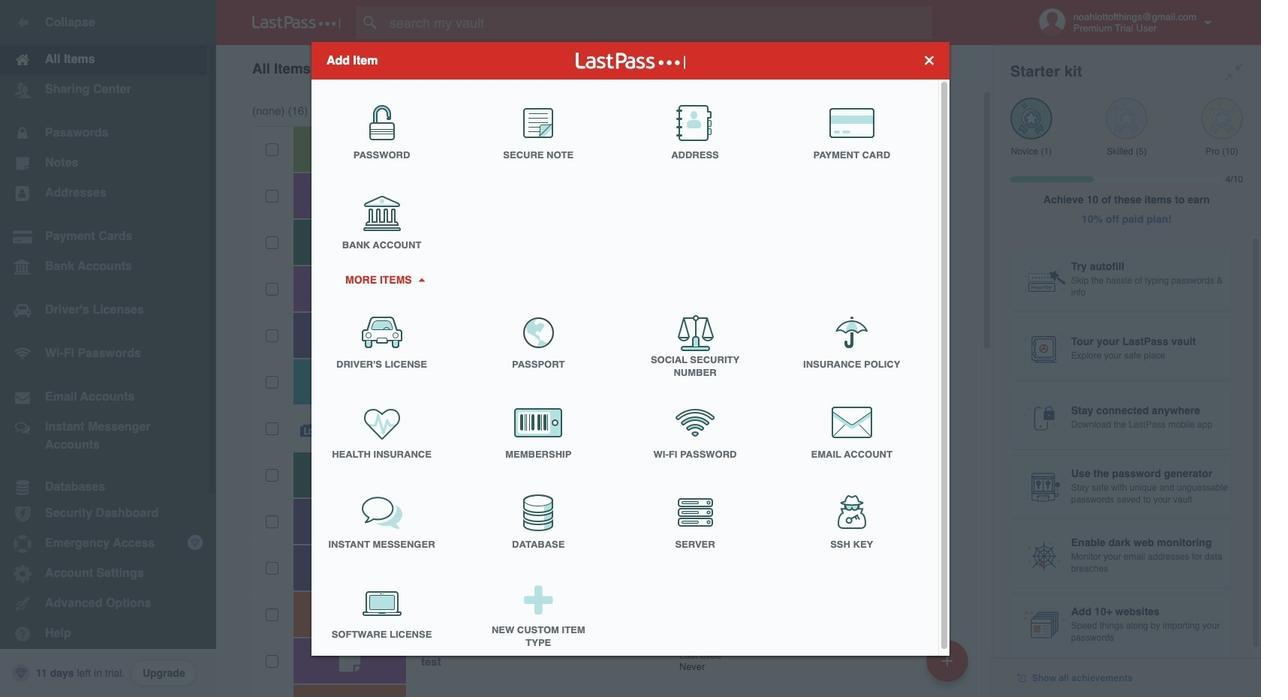 Task type: describe. For each thing, give the bounding box(es) containing it.
main navigation navigation
[[0, 0, 216, 697]]

Search search field
[[356, 6, 956, 39]]

lastpass image
[[252, 16, 341, 29]]

vault options navigation
[[216, 45, 992, 90]]

new item image
[[942, 656, 953, 666]]



Task type: locate. For each thing, give the bounding box(es) containing it.
dialog
[[312, 42, 950, 660]]

new item navigation
[[921, 636, 977, 697]]

caret right image
[[416, 278, 427, 282]]

search my vault text field
[[356, 6, 956, 39]]



Task type: vqa. For each thing, say whether or not it's contained in the screenshot.
'New item' element
no



